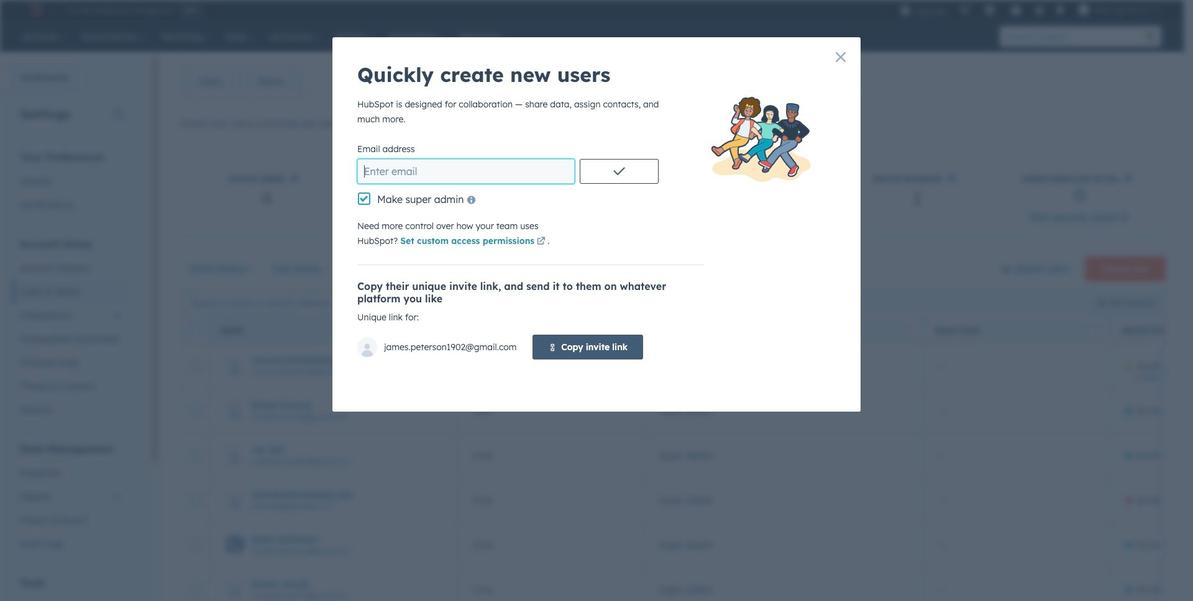 Task type: vqa. For each thing, say whether or not it's contained in the screenshot.
User Guides element
no



Task type: locate. For each thing, give the bounding box(es) containing it.
1 horizontal spatial link opens in a new window image
[[1120, 211, 1129, 226]]

1 press to sort. element from the left
[[629, 325, 634, 336]]

2 horizontal spatial press to sort. element
[[1095, 325, 1100, 336]]

menu
[[893, 0, 1169, 20]]

dialog
[[332, 37, 861, 412]]

press to sort. image
[[909, 325, 913, 334], [1095, 325, 1100, 334]]

2 press to sort. image from the left
[[1095, 325, 1100, 334]]

0 horizontal spatial press to sort. image
[[909, 325, 913, 334]]

access element
[[644, 344, 924, 389]]

your preferences element
[[12, 150, 130, 217]]

0 horizontal spatial link opens in a new window image
[[537, 235, 545, 250]]

0 horizontal spatial link opens in a new window image
[[537, 237, 545, 247]]

1 vertical spatial link opens in a new window image
[[537, 237, 545, 247]]

0 vertical spatial link opens in a new window image
[[1120, 211, 1129, 226]]

Search name or email address search field
[[184, 292, 364, 314]]

1 horizontal spatial press to sort. image
[[1095, 325, 1100, 334]]

press to sort. element
[[629, 325, 634, 336], [909, 325, 913, 336], [1095, 325, 1100, 336]]

navigation
[[181, 66, 302, 97]]

link opens in a new window image
[[1120, 211, 1129, 226], [537, 237, 545, 247]]

1 horizontal spatial link opens in a new window image
[[1120, 214, 1129, 223]]

link opens in a new window image
[[1120, 214, 1129, 223], [537, 235, 545, 250]]

1 horizontal spatial press to sort. element
[[909, 325, 913, 336]]

data management element
[[12, 442, 130, 556]]

0 vertical spatial link opens in a new window image
[[1120, 214, 1129, 223]]

0 horizontal spatial press to sort. element
[[629, 325, 634, 336]]



Task type: describe. For each thing, give the bounding box(es) containing it.
Search HubSpot search field
[[1000, 26, 1140, 47]]

close image
[[836, 52, 846, 62]]

1 press to sort. image from the left
[[909, 325, 913, 334]]

1 vertical spatial link opens in a new window image
[[537, 235, 545, 250]]

marketplaces image
[[984, 6, 995, 17]]

press to sort. image
[[629, 325, 634, 334]]

3 press to sort. element from the left
[[1095, 325, 1100, 336]]

Enter email email field
[[357, 159, 575, 184]]

2 press to sort. element from the left
[[909, 325, 913, 336]]

jer mill image
[[1078, 4, 1089, 16]]

account setup element
[[12, 237, 130, 422]]



